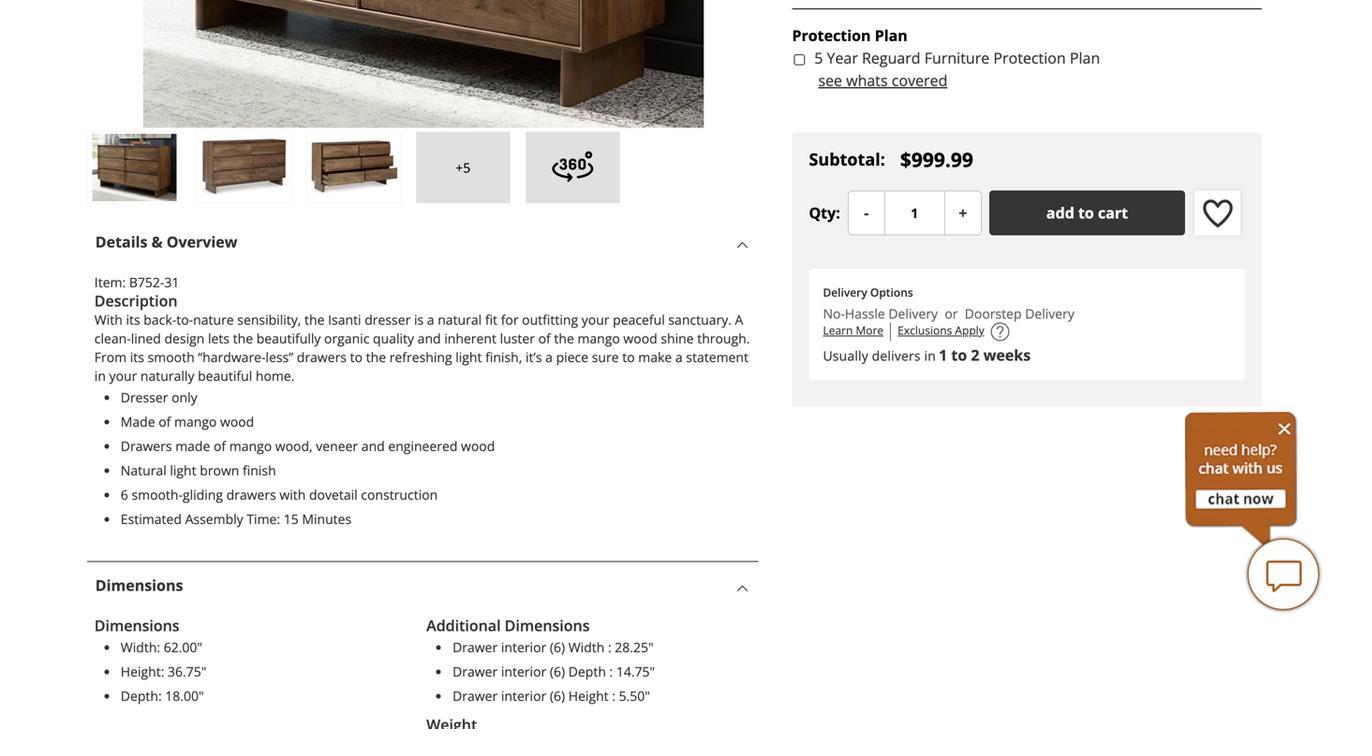 Task type: locate. For each thing, give the bounding box(es) containing it.
learn more link
[[823, 323, 884, 341]]

1 horizontal spatial mango
[[229, 438, 272, 455]]

(6) left height
[[550, 688, 565, 706]]

smooth-
[[132, 486, 183, 504]]

2 vertical spatial mango
[[229, 438, 272, 455]]

finish,
[[486, 349, 522, 366]]

mango up made
[[174, 413, 217, 431]]

plan
[[875, 25, 908, 45], [1070, 48, 1100, 68]]

(6)
[[550, 639, 565, 657], [550, 663, 565, 681], [550, 688, 565, 706]]

mango up sure
[[578, 330, 620, 348]]

dresser
[[121, 389, 168, 407]]

1 horizontal spatial and
[[418, 330, 441, 348]]

1 vertical spatial (6)
[[550, 663, 565, 681]]

a right it's
[[546, 349, 553, 366]]

0 horizontal spatial in
[[94, 367, 106, 385]]

statement
[[686, 349, 749, 366]]

0 horizontal spatial wood
[[220, 413, 254, 431]]

None text field
[[884, 191, 945, 236]]

3 (6) from the top
[[550, 688, 565, 706]]

0 vertical spatial in
[[924, 347, 936, 365]]

1 horizontal spatial in
[[924, 347, 936, 365]]

brown
[[200, 462, 239, 480]]

interior
[[501, 639, 547, 657], [501, 663, 547, 681], [501, 688, 547, 706]]

(6) left the depth
[[550, 663, 565, 681]]

dimensions inside dropdown button
[[95, 576, 183, 596]]

light down inherent
[[456, 349, 482, 366]]

minutes
[[302, 511, 352, 528]]

2 vertical spatial wood
[[461, 438, 495, 455]]

your up sure
[[582, 311, 610, 329]]

in inside item: b752-31 description with its back-to-nature sensibility, the isanti dresser is a natural fit for outfitting your peaceful sanctuary. a clean-lined design lets the beautifully organic quality and inherent luster of the mango wood shine through. from its smooth "hardware-less" drawers to the refreshing light finish, it's a piece sure to make a statement in your naturally beautiful home. dresser only made of mango wood drawers made of mango wood, veneer and engineered wood natural light brown finish 6 smooth-gliding drawers with dovetail construction estimated assembly time: 15 minutes
[[94, 367, 106, 385]]

" up 36.75
[[197, 639, 202, 657]]

usually
[[823, 347, 869, 365]]

in
[[924, 347, 936, 365], [94, 367, 106, 385]]

2 vertical spatial (6)
[[550, 688, 565, 706]]

dovetail
[[309, 486, 358, 504]]

0 horizontal spatial light
[[170, 462, 196, 480]]

lets
[[208, 330, 230, 348]]

3 interior from the top
[[501, 688, 547, 706]]

2 vertical spatial drawer
[[453, 688, 498, 706]]

a right is
[[427, 311, 434, 329]]

1 vertical spatial and
[[362, 438, 385, 455]]

of
[[538, 330, 551, 348], [159, 413, 171, 431], [214, 438, 226, 455]]

its up lined
[[126, 311, 140, 329]]

(6) left width
[[550, 639, 565, 657]]

0 vertical spatial "
[[197, 639, 202, 657]]

or
[[938, 305, 965, 323]]

" down 36.75
[[199, 688, 204, 706]]

wood down the peaceful
[[624, 330, 658, 348]]

with
[[94, 311, 123, 329]]

in inside usually delivers  in 1 to 2 weeks
[[924, 347, 936, 365]]

wood,
[[275, 438, 313, 455]]

exclusions
[[898, 323, 952, 338]]

1 vertical spatial wood
[[220, 413, 254, 431]]

drawers down organic
[[297, 349, 347, 366]]

: right the depth
[[610, 663, 613, 681]]

2 horizontal spatial wood
[[624, 330, 658, 348]]

dimensions width: 62.00 " height: 36.75 " depth: 18.00 "
[[94, 616, 206, 706]]

details & overview button
[[87, 219, 759, 266]]

1 horizontal spatial your
[[582, 311, 610, 329]]

5.50"
[[619, 688, 650, 706]]

mango
[[578, 330, 620, 348], [174, 413, 217, 431], [229, 438, 272, 455]]

the left "isanti"
[[305, 311, 325, 329]]

0 horizontal spatial your
[[109, 367, 137, 385]]

its
[[126, 311, 140, 329], [130, 349, 144, 366]]

details
[[95, 232, 148, 252]]

isanti dresser, , large image
[[87, 0, 759, 128], [89, 134, 179, 201], [199, 134, 289, 201], [309, 134, 399, 201]]

mango up finish
[[229, 438, 272, 455]]

made
[[175, 438, 210, 455]]

0 vertical spatial wood
[[624, 330, 658, 348]]

the up the piece
[[554, 330, 574, 348]]

a down the shine
[[676, 349, 683, 366]]

1 vertical spatial drawer
[[453, 663, 498, 681]]

interior left the depth
[[501, 663, 547, 681]]

is
[[414, 311, 424, 329]]

interior left width
[[501, 639, 547, 657]]

1 horizontal spatial a
[[546, 349, 553, 366]]

5
[[815, 48, 823, 68]]

0 horizontal spatial and
[[362, 438, 385, 455]]

1 horizontal spatial plan
[[1070, 48, 1100, 68]]

qty:
[[809, 203, 840, 223]]

protection up year
[[792, 25, 871, 45]]

to-
[[176, 311, 193, 329]]

dims image
[[991, 323, 1010, 341]]

31
[[164, 274, 179, 291]]

1 vertical spatial in
[[94, 367, 106, 385]]

light down made
[[170, 462, 196, 480]]

of down outfitting
[[538, 330, 551, 348]]

width
[[569, 639, 605, 657]]

furniture
[[925, 48, 990, 68]]

: left 5.50"
[[612, 688, 616, 706]]

of up brown
[[214, 438, 226, 455]]

2 vertical spatial :
[[612, 688, 616, 706]]

delivery
[[823, 285, 868, 300]]

dimensions inside dimensions width: 62.00 " height: 36.75 " depth: 18.00 "
[[94, 616, 180, 636]]

luster
[[500, 330, 535, 348]]

in left the 1 on the right
[[924, 347, 936, 365]]

year
[[827, 48, 858, 68]]

1 horizontal spatial wood
[[461, 438, 495, 455]]

1 vertical spatial its
[[130, 349, 144, 366]]

to right add
[[1079, 203, 1094, 223]]

dimensions button
[[87, 563, 759, 610]]

"hardware-
[[198, 349, 266, 366]]

a
[[427, 311, 434, 329], [546, 349, 553, 366], [676, 349, 683, 366]]

0 vertical spatial light
[[456, 349, 482, 366]]

quality
[[373, 330, 414, 348]]

from
[[94, 349, 127, 366]]

and up refreshing at the left
[[418, 330, 441, 348]]

1 vertical spatial mango
[[174, 413, 217, 431]]

protection right furniture
[[994, 48, 1066, 68]]

your down from on the left of page
[[109, 367, 137, 385]]

light
[[456, 349, 482, 366], [170, 462, 196, 480]]

1 vertical spatial your
[[109, 367, 137, 385]]

additional dimensions drawer interior (6) width : 28.25" drawer interior (6) depth : 14.75" drawer interior (6) height : 5.50"
[[426, 616, 655, 706]]

your
[[582, 311, 610, 329], [109, 367, 137, 385]]

2 horizontal spatial of
[[538, 330, 551, 348]]

" right height:
[[201, 663, 206, 681]]

1 horizontal spatial light
[[456, 349, 482, 366]]

1
[[939, 345, 948, 365]]

0 vertical spatial and
[[418, 330, 441, 348]]

natural
[[121, 462, 167, 480]]

height
[[569, 688, 609, 706]]

add
[[1047, 203, 1075, 223]]

0 vertical spatial interior
[[501, 639, 547, 657]]

cart
[[1098, 203, 1128, 223]]

0 vertical spatial (6)
[[550, 639, 565, 657]]

1 horizontal spatial of
[[214, 438, 226, 455]]

interior left height
[[501, 688, 547, 706]]

0 horizontal spatial drawers
[[226, 486, 276, 504]]

subtotal:
[[809, 148, 885, 171]]

in down from on the left of page
[[94, 367, 106, 385]]

1 horizontal spatial protection
[[994, 48, 1066, 68]]

its down lined
[[130, 349, 144, 366]]

1 vertical spatial interior
[[501, 663, 547, 681]]

the
[[305, 311, 325, 329], [233, 330, 253, 348], [554, 330, 574, 348], [366, 349, 386, 366]]

more
[[856, 323, 884, 338]]

0 vertical spatial drawers
[[297, 349, 347, 366]]

drawers down finish
[[226, 486, 276, 504]]

"
[[197, 639, 202, 657], [201, 663, 206, 681], [199, 688, 204, 706]]

0 vertical spatial drawer
[[453, 639, 498, 657]]

width:
[[121, 639, 160, 657]]

drawers
[[121, 438, 172, 455]]

weeks
[[984, 345, 1031, 365]]

2 vertical spatial of
[[214, 438, 226, 455]]

clean-
[[94, 330, 131, 348]]

None button
[[848, 191, 885, 236], [944, 191, 982, 236], [848, 191, 885, 236], [944, 191, 982, 236]]

0 vertical spatial protection
[[792, 25, 871, 45]]

$999.99
[[900, 146, 974, 173]]

additional
[[426, 616, 501, 636]]

and right the veneer
[[362, 438, 385, 455]]

made
[[121, 413, 155, 431]]

covered
[[892, 70, 948, 90]]

wood down "beautiful"
[[220, 413, 254, 431]]

1 vertical spatial of
[[159, 413, 171, 431]]

0 vertical spatial mango
[[578, 330, 620, 348]]

2 vertical spatial interior
[[501, 688, 547, 706]]

to right sure
[[622, 349, 635, 366]]

0 vertical spatial plan
[[875, 25, 908, 45]]

a
[[735, 311, 743, 329]]

15
[[284, 511, 299, 528]]

fit
[[485, 311, 498, 329]]

2 horizontal spatial mango
[[578, 330, 620, 348]]

2 (6) from the top
[[550, 663, 565, 681]]

whats
[[846, 70, 888, 90]]

outfitting
[[522, 311, 578, 329]]

and
[[418, 330, 441, 348], [362, 438, 385, 455]]

dimensions inside additional dimensions drawer interior (6) width : 28.25" drawer interior (6) depth : 14.75" drawer interior (6) height : 5.50"
[[505, 616, 590, 636]]

wood right engineered
[[461, 438, 495, 455]]

:
[[608, 639, 612, 657], [610, 663, 613, 681], [612, 688, 616, 706]]

of right made
[[159, 413, 171, 431]]

0 horizontal spatial plan
[[875, 25, 908, 45]]

1 drawer from the top
[[453, 639, 498, 657]]

: right width
[[608, 639, 612, 657]]



Task type: vqa. For each thing, say whether or not it's contained in the screenshot.
chenille
no



Task type: describe. For each thing, give the bounding box(es) containing it.
&
[[151, 232, 163, 252]]

estimated
[[121, 511, 182, 528]]

2 drawer from the top
[[453, 663, 498, 681]]

height:
[[121, 663, 164, 681]]

0 horizontal spatial of
[[159, 413, 171, 431]]

back-
[[144, 311, 176, 329]]

dresser
[[365, 311, 411, 329]]

shine
[[661, 330, 694, 348]]

1 vertical spatial light
[[170, 462, 196, 480]]

home.
[[256, 367, 295, 385]]

isanti
[[328, 311, 361, 329]]

gliding
[[183, 486, 223, 504]]

b752-
[[129, 274, 164, 291]]

dimensions for dimensions width: 62.00 " height: 36.75 " depth: 18.00 "
[[94, 616, 180, 636]]

18.00
[[165, 688, 199, 706]]

0 vertical spatial :
[[608, 639, 612, 657]]

1 interior from the top
[[501, 639, 547, 657]]

time:
[[247, 511, 280, 528]]

nature
[[193, 311, 234, 329]]

28.25"
[[615, 639, 654, 657]]

depth
[[569, 663, 606, 681]]

see whats covered button
[[819, 69, 948, 92]]

3 drawer from the top
[[453, 688, 498, 706]]

protection plan
[[792, 25, 908, 45]]

delivery options
[[823, 285, 913, 300]]

delivers
[[872, 347, 921, 365]]

2 interior from the top
[[501, 663, 547, 681]]

reguard
[[862, 48, 921, 68]]

2
[[971, 345, 980, 365]]

2 vertical spatial "
[[199, 688, 204, 706]]

to right the 1 on the right
[[952, 345, 967, 365]]

depth:
[[121, 688, 162, 706]]

assembly
[[185, 511, 243, 528]]

through.
[[697, 330, 750, 348]]

0 horizontal spatial a
[[427, 311, 434, 329]]

apply
[[955, 323, 985, 338]]

1 vertical spatial protection
[[994, 48, 1066, 68]]

0 vertical spatial its
[[126, 311, 140, 329]]

lined
[[131, 330, 161, 348]]

14.75"
[[616, 663, 655, 681]]

5 year reguard furniture protection plan
[[815, 48, 1100, 68]]

chat bubble mobile view image
[[1246, 538, 1321, 613]]

sure
[[592, 349, 619, 366]]

1 vertical spatial "
[[201, 663, 206, 681]]

peaceful
[[613, 311, 665, 329]]

+5
[[456, 159, 471, 177]]

only
[[172, 389, 197, 407]]

construction
[[361, 486, 438, 504]]

veneer
[[316, 438, 358, 455]]

naturally
[[140, 367, 194, 385]]

0 horizontal spatial protection
[[792, 25, 871, 45]]

for
[[501, 311, 519, 329]]

add to cart button
[[989, 191, 1186, 236]]

smooth
[[148, 349, 195, 366]]

2 horizontal spatial a
[[676, 349, 683, 366]]

refreshing
[[390, 349, 452, 366]]

0 horizontal spatial mango
[[174, 413, 217, 431]]

the down quality
[[366, 349, 386, 366]]

overview
[[167, 232, 237, 252]]

beautifully
[[256, 330, 321, 348]]

the up "hardware-
[[233, 330, 253, 348]]

options
[[870, 285, 913, 300]]

with
[[280, 486, 306, 504]]

it's
[[526, 349, 542, 366]]

0 vertical spatial your
[[582, 311, 610, 329]]

see whats covered
[[819, 70, 948, 90]]

inherent
[[444, 330, 497, 348]]

1 vertical spatial :
[[610, 663, 613, 681]]

finish
[[243, 462, 276, 480]]

dialogue message for liveperson image
[[1185, 412, 1298, 547]]

0 vertical spatial of
[[538, 330, 551, 348]]

design
[[164, 330, 205, 348]]

learn
[[823, 323, 853, 338]]

36.75
[[168, 663, 201, 681]]

description
[[94, 291, 178, 311]]

details & overview
[[95, 232, 237, 252]]

1 vertical spatial plan
[[1070, 48, 1100, 68]]

to inside button
[[1079, 203, 1094, 223]]

360 spin image
[[550, 144, 595, 189]]

dimensions for dimensions
[[95, 576, 183, 596]]

1 vertical spatial drawers
[[226, 486, 276, 504]]

to down organic
[[350, 349, 363, 366]]

engineered
[[388, 438, 458, 455]]

natural
[[438, 311, 482, 329]]

1 horizontal spatial drawers
[[297, 349, 347, 366]]

6
[[121, 486, 128, 504]]

see
[[819, 70, 842, 90]]

exclusions apply link
[[898, 323, 985, 341]]

item: b752-31 description with its back-to-nature sensibility, the isanti dresser is a natural fit for outfitting your peaceful sanctuary. a clean-lined design lets the beautifully organic quality and inherent luster of the mango wood shine through. from its smooth "hardware-less" drawers to the refreshing light finish, it's a piece sure to make a statement in your naturally beautiful home. dresser only made of mango wood drawers made of mango wood, veneer and engineered wood natural light brown finish 6 smooth-gliding drawers with dovetail construction estimated assembly time: 15 minutes
[[94, 274, 750, 528]]

1 (6) from the top
[[550, 639, 565, 657]]

item:
[[94, 274, 126, 291]]

learn more
[[823, 323, 884, 338]]

sanctuary.
[[669, 311, 732, 329]]

less"
[[266, 349, 293, 366]]

+5 button
[[416, 132, 511, 204]]

exclusions apply
[[898, 323, 985, 338]]



